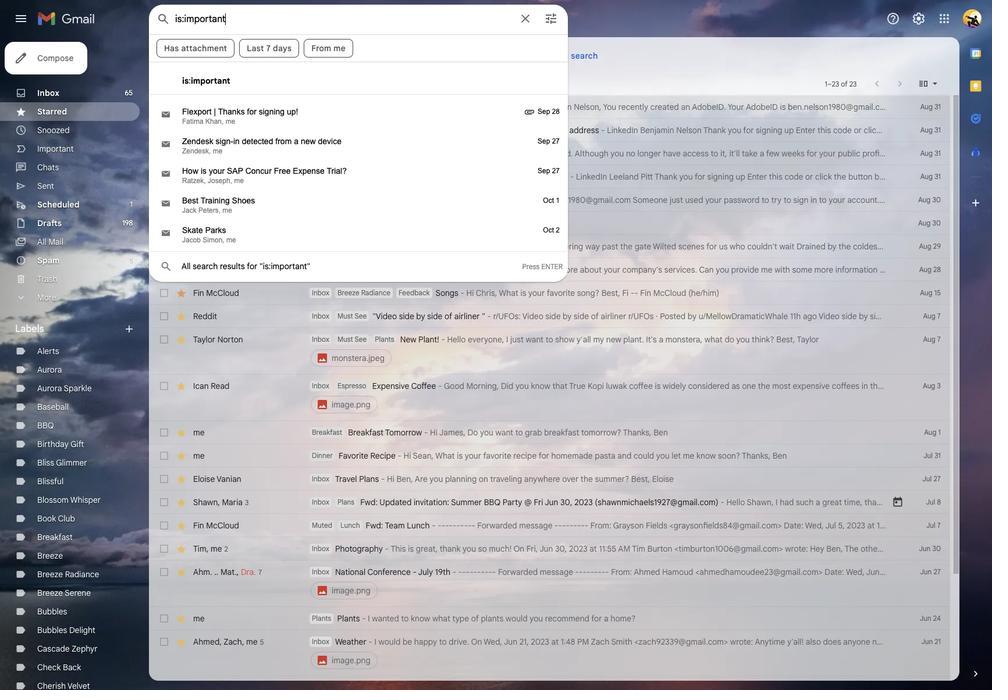 Task type: describe. For each thing, give the bounding box(es) containing it.
i right everyone,
[[506, 335, 508, 345]]

more inside button
[[37, 293, 56, 303]]

jack for jack peters
[[193, 218, 211, 229]]

me up ahmed , zach , me 5
[[193, 614, 205, 624]]

a left cup
[[947, 381, 952, 392]]

blossom
[[37, 495, 68, 506]]

jack for jack peters, me
[[182, 207, 196, 215]]

request for information
[[310, 265, 397, 275]]

shoes
[[232, 196, 255, 205]]

your inside search field
[[209, 166, 225, 176]]

0 horizontal spatial 21,
[[519, 637, 529, 648]]

must see for new
[[337, 335, 367, 344]]

30 for google
[[932, 196, 941, 204]]

baseball
[[37, 402, 69, 413]]

1 horizontal spatial please
[[472, 125, 497, 136]]

me up ..
[[211, 544, 222, 554]]

you left no
[[611, 148, 624, 159]]

0 horizontal spatial lunch
[[340, 521, 360, 530]]

scheduled
[[37, 200, 79, 210]]

mail
[[48, 237, 63, 247]]

65
[[125, 88, 133, 97]]

to left grab
[[515, 428, 523, 438]]

31 for your linkedin account is now closed. although you no longer have access to it, it'll take a few weeks for your public profile to disappear. linkedin we're
[[935, 149, 941, 158]]

recommend
[[545, 614, 589, 624]]

mccloud for fwd: team lunch
[[206, 521, 239, 531]]

1 vertical spatial 30,
[[555, 544, 567, 555]]

31 for -
[[935, 126, 941, 134]]

is left 843409.
[[401, 172, 407, 182]]

4 side from the left
[[574, 311, 589, 322]]

see
[[389, 148, 402, 159]]

0 vertical spatial 3
[[937, 382, 941, 390]]

0 horizontal spatial subject:
[[913, 521, 943, 531]]

the left world?
[[870, 381, 882, 392]]

1 vertical spatial wed,
[[846, 567, 865, 578]]

0 horizontal spatial read
[[211, 381, 230, 392]]

0 horizontal spatial best,
[[601, 288, 620, 298]]

to up aug 15
[[927, 265, 934, 275]]

"video
[[373, 311, 397, 322]]

to left it,
[[711, 148, 718, 159]]

1 vertical spatial know
[[696, 451, 716, 461]]

0 horizontal spatial plans
[[337, 498, 354, 507]]

soon?
[[718, 451, 740, 461]]

by right drained
[[828, 241, 837, 252]]

simon,
[[203, 236, 224, 244]]

1 horizontal spatial wrote:
[[785, 544, 808, 555]]

new inside search field
[[301, 137, 316, 146]]

of down songs
[[444, 311, 452, 322]]

them,
[[942, 195, 963, 205]]

jun down other
[[866, 567, 880, 578]]

your right used
[[705, 195, 722, 205]]

for left tip
[[973, 544, 984, 555]]

1 google from the left
[[193, 195, 220, 205]]

0 horizontal spatial am
[[618, 544, 630, 555]]

in inside cell
[[862, 381, 868, 392]]

0 horizontal spatial zach
[[224, 637, 242, 647]]

2 adobeid. from the left
[[692, 102, 726, 112]]

for left signing
[[247, 107, 257, 116]]

labels navigation
[[0, 37, 149, 691]]

5 side from the left
[[842, 311, 857, 322]]

1 vertical spatial want
[[495, 428, 513, 438]]

1 horizontal spatial the
[[895, 102, 909, 112]]

your up sep 27, 2023, 11:10 am element
[[529, 125, 546, 136]]

by right posted
[[688, 311, 697, 322]]

search mail image
[[153, 9, 174, 30]]

must for "video
[[337, 312, 353, 321]]

1 vertical spatial what
[[432, 614, 450, 624]]

is left 058324.
[[432, 125, 438, 136]]

me inside list box
[[334, 43, 346, 54]]

for left the us
[[706, 241, 717, 252]]

from: inside cell
[[611, 567, 632, 578]]

aurora sparkle
[[37, 383, 92, 394]]

21 row from the top
[[149, 677, 950, 691]]

row containing reddit
[[149, 305, 992, 328]]

1 side from the left
[[399, 311, 414, 322]]

0 vertical spatial wed,
[[805, 521, 824, 531]]

of up ben.nelson1980@gmail.com.
[[841, 79, 848, 88]]

1 horizontal spatial favorite
[[547, 288, 575, 298]]

0 horizontal spatial ahmed
[[193, 637, 220, 647]]

attempt
[[449, 195, 477, 205]]

a right it's
[[659, 335, 663, 345]]

in right sign
[[811, 195, 817, 205]]

search refinement toolbar list box
[[150, 34, 567, 62]]

1 vertical spatial your
[[437, 148, 454, 159]]

1 vertical spatial please
[[441, 172, 466, 182]]

your down we're sorry to see you go
[[369, 172, 385, 182]]

1 horizontal spatial tim
[[632, 544, 645, 555]]

linkedin down benjamin, your pin is 058324. please confirm your email address -
[[456, 148, 487, 159]]

refresh image
[[193, 78, 205, 90]]

1 horizontal spatial new
[[606, 335, 621, 345]]

1 horizontal spatial thanks,
[[742, 451, 770, 461]]

1 an from the left
[[491, 102, 500, 112]]

"
[[482, 311, 485, 322]]

1 horizontal spatial lunch
[[407, 521, 430, 531]]

fin mccloud for fwd:
[[193, 521, 239, 531]]

you right can at the right
[[716, 265, 729, 275]]

sep 27 for how is your sap concur free expense trial?
[[538, 167, 560, 175]]

sep 28, 2023, 11:23 am element
[[538, 108, 560, 116]]

sep for device
[[538, 137, 550, 145]]

i left am
[[461, 265, 464, 275]]

settings image
[[912, 12, 926, 26]]

2 horizontal spatial breakfast
[[348, 428, 383, 438]]

0 horizontal spatial what
[[435, 451, 455, 461]]

july
[[418, 567, 433, 578]]

breeze inside 'row'
[[337, 289, 359, 297]]

me up eloise vanian
[[193, 451, 205, 461]]

the right into
[[485, 241, 497, 252]]

3 side from the left
[[545, 311, 561, 322]]

radiance inside labels navigation
[[65, 570, 99, 580]]

1 horizontal spatial ben,
[[450, 241, 467, 252]]

for right results
[[247, 261, 257, 272]]

1 horizontal spatial hey
[[810, 544, 824, 555]]

mccloud up posted
[[653, 288, 686, 298]]

attachment for has attachment button in the top left of the page
[[301, 51, 346, 61]]

image.png for weather
[[332, 656, 370, 666]]

row containing shawn
[[149, 491, 950, 514]]

the left coldest
[[839, 241, 851, 252]]

messages for leeland, your pin is 843409. please confirm your email address
[[226, 172, 264, 182]]

snoozed
[[37, 125, 70, 136]]

aug 31 for your linkedin account is now closed. although you no longer have access to it, it'll take a few weeks for your public profile to disappear. linkedin we're
[[920, 149, 941, 158]]

tip
[[986, 544, 992, 555]]

8 row from the top
[[149, 282, 950, 305]]

taylor norton
[[193, 335, 243, 345]]

skate
[[182, 226, 203, 235]]

1 you from the left
[[413, 102, 426, 112]]

monstera.jpeg
[[332, 353, 385, 364]]

2 an from the left
[[681, 102, 690, 112]]

detected
[[242, 137, 273, 146]]

your down learning
[[528, 288, 545, 298]]

to left see
[[379, 148, 387, 159]]

inbox travel plans - hi ben, are you planning on traveling anywhere over the summer? best, eloise
[[312, 474, 674, 485]]

type
[[452, 614, 469, 624]]

me left the 'with'
[[761, 265, 772, 275]]

0 vertical spatial your
[[728, 102, 744, 112]]

did
[[501, 381, 513, 392]]

labels heading
[[15, 324, 123, 335]]

1 horizontal spatial plants
[[337, 614, 360, 624]]

expensive
[[372, 381, 409, 392]]

jun down were
[[920, 568, 932, 577]]

0 horizontal spatial email
[[517, 172, 536, 182]]

at left 11:47
[[914, 567, 921, 578]]

breeze link
[[37, 551, 63, 561]]

to right profile
[[888, 148, 896, 159]]

burton
[[647, 544, 672, 555]]

anytime
[[755, 637, 785, 648]]

aug 7 for taylor norton
[[923, 335, 941, 344]]

public
[[838, 148, 860, 159]]

umlaut
[[215, 241, 241, 252]]

i right weather
[[374, 637, 376, 648]]

serene
[[65, 588, 91, 599]]

1 horizontal spatial pm
[[899, 521, 911, 531]]

0 vertical spatial email
[[548, 125, 567, 136]]

0 horizontal spatial the
[[845, 544, 859, 555]]

1 adobeid. from the left
[[502, 102, 535, 112]]

2 vertical spatial ben,
[[826, 544, 843, 555]]

national
[[335, 567, 366, 578]]

home?
[[611, 614, 636, 624]]

with
[[775, 265, 790, 275]]

delight
[[69, 625, 95, 636]]

2 eloise from the left
[[652, 474, 674, 485]]

2023 down the day
[[893, 567, 912, 578]]

is left refresh "icon"
[[182, 76, 189, 86]]

fin for songs
[[193, 288, 204, 298]]

breeze serene link
[[37, 588, 91, 599]]

to right sign
[[819, 195, 827, 205]]

1 down 198
[[130, 256, 133, 265]]

parks
[[205, 226, 226, 235]]

Search mail text field
[[175, 13, 511, 25]]

linkedin messages for -
[[193, 125, 264, 136]]

2 video from the left
[[819, 311, 840, 322]]

main menu image
[[14, 12, 28, 26]]

1 horizontal spatial hello
[[447, 335, 466, 345]]

fwd: team lunch - ---------- forwarded message --------- from: grayson fields <graysonfields84@gmail.com> date: wed, jul 5, 2023 at 12:00 pm subject: team lunch t
[[366, 521, 992, 531]]

2 inside tim , me 2
[[224, 545, 228, 554]]

0 vertical spatial on
[[514, 544, 524, 555]]

0 horizontal spatial tim
[[193, 544, 206, 554]]

does
[[823, 637, 841, 648]]

advanced search button
[[524, 45, 603, 66]]

to left try
[[762, 195, 769, 205]]

jun right fri,
[[539, 544, 553, 555]]

calendar event image
[[892, 497, 904, 509]]

you left recommend
[[530, 614, 543, 624]]

you right the are
[[430, 474, 443, 485]]

bbq inside 'row'
[[484, 497, 501, 508]]

2 row from the top
[[149, 119, 950, 142]]

jul 31
[[924, 452, 941, 460]]

walk,
[[534, 241, 553, 252]]

ican read
[[193, 381, 230, 392]]

7 inside ahm. .. mat. , dra. 7
[[258, 568, 262, 577]]

of right type
[[471, 614, 479, 624]]

linkedin up training
[[193, 172, 224, 182]]

chats
[[37, 162, 59, 173]]

cell for jun 21
[[310, 637, 992, 671]]

0 vertical spatial 30,
[[560, 497, 572, 508]]

is left now
[[521, 148, 527, 159]]

for right recipe
[[539, 451, 549, 461]]

2 vertical spatial best,
[[631, 474, 650, 485]]

sep 27, 2023, 11:46 am element
[[538, 167, 560, 175]]

sign-in attempt was blocked ben.nelson1980@gmail.com someone just used your password to try to sign in to your account. google blocked them, but you
[[420, 195, 992, 205]]

of down 'or'
[[887, 311, 895, 322]]

2023 down over
[[574, 497, 593, 508]]

noreply
[[227, 102, 255, 112]]

1 we're from the left
[[335, 148, 356, 159]]

ahmed inside cell
[[634, 567, 660, 578]]

1 vertical spatial would
[[378, 637, 401, 648]]

2 horizontal spatial just
[[945, 637, 959, 648]]

zendesk,
[[182, 147, 211, 155]]

is : important
[[182, 76, 230, 86]]

advanced
[[529, 51, 569, 61]]

best
[[182, 196, 198, 205]]

you left the let
[[656, 451, 670, 461]]

breeze radiance link
[[37, 570, 99, 580]]

to left "drive."
[[439, 637, 447, 648]]

me down thanks
[[226, 118, 235, 126]]

row containing taylor norton
[[149, 328, 950, 375]]

i left walk,
[[530, 241, 532, 252]]

0 vertical spatial know
[[531, 381, 550, 392]]

team right adobe
[[937, 102, 957, 112]]

your right about
[[604, 265, 620, 275]]

1 created from the left
[[460, 102, 489, 112]]

inbox inside labels navigation
[[37, 88, 59, 98]]

all search results for "is:important"
[[182, 261, 310, 272]]

at left the 1:48
[[551, 637, 559, 648]]

1 horizontal spatial address
[[569, 125, 599, 136]]

jun left asking
[[919, 545, 931, 553]]

what inside cell
[[704, 335, 723, 345]]

the right past
[[620, 241, 633, 252]]

aug 7 for reddit
[[923, 312, 941, 321]]

7 row from the top
[[149, 258, 992, 282]]

1 taylor from the left
[[193, 335, 215, 345]]

843409.
[[409, 172, 439, 182]]

0 horizontal spatial favorite
[[483, 451, 511, 461]]

forwarded inside cell
[[498, 567, 538, 578]]

3 30 from the top
[[932, 545, 941, 553]]

information
[[835, 265, 878, 275]]

2 horizontal spatial ben
[[772, 451, 787, 461]]

you right 'did'
[[515, 381, 529, 392]]

how is your sap concur free expense trial?
[[182, 166, 347, 176]]

bubbles delight
[[37, 625, 95, 636]]

1 aug 31 from the top
[[920, 102, 941, 111]]

none checkbox inside 'row'
[[158, 567, 170, 578]]

0 vertical spatial plans
[[359, 474, 379, 485]]

fin mccloud for songs
[[193, 288, 239, 298]]

attachment for the "search refinement toolbar" list box at the top of page
[[181, 43, 227, 54]]

me right asking
[[960, 544, 971, 555]]

16 row from the top
[[149, 514, 992, 538]]

row containing google
[[149, 189, 992, 212]]

aug inside jack peters row
[[918, 219, 931, 228]]

good
[[444, 381, 464, 392]]

must see for "video
[[337, 312, 367, 321]]

hi for james,
[[430, 428, 438, 438]]

1 horizontal spatial zach
[[591, 637, 609, 648]]

jul left 5,
[[825, 521, 836, 531]]

is inside you recently created an adobeid. dear ben nelson, you recently created an adobeid. your adobeid is ben.nelson1980@gmail.com. the adobe team manage y link
[[780, 102, 786, 112]]

sent link
[[37, 181, 54, 191]]

2 created from the left
[[650, 102, 679, 112]]

row containing eloise vanian
[[149, 468, 950, 491]]

aug 30 for google
[[918, 196, 941, 204]]

bubbles for bubbles delight
[[37, 625, 67, 636]]

one
[[742, 381, 756, 392]]

me left 5
[[246, 637, 258, 647]]

a left home?
[[604, 614, 608, 624]]

the right one in the right bottom of the page
[[758, 381, 770, 392]]

main content containing has attachment
[[149, 37, 992, 691]]

exclude calendar updates
[[366, 51, 469, 61]]

0 horizontal spatial pin
[[387, 172, 399, 182]]

(shawnmichaels1927@gmail.com)
[[595, 497, 718, 508]]

clear search image
[[514, 7, 537, 30]]

2083
[[966, 311, 985, 322]]

weeks
[[782, 148, 805, 159]]

aug 31 for leeland, your pin is 843409. please confirm your email address
[[920, 172, 941, 181]]

2 vertical spatial wed,
[[484, 637, 502, 648]]

how is your sap concur free expense trial? element
[[182, 166, 522, 176]]

currently
[[911, 381, 945, 392]]

bubbles for bubbles link
[[37, 607, 67, 617]]

oct 2, 2023, 8:01 pm element
[[543, 226, 560, 234]]

ride
[[900, 637, 914, 648]]

for left home?
[[591, 614, 602, 624]]

at left 12:00
[[867, 521, 875, 531]]

27 up the closed.
[[552, 137, 560, 145]]

0 horizontal spatial just
[[510, 335, 524, 345]]

jun down the plants plants - i wanted to know what type of plants would you recommend for a home? on the bottom of the page
[[504, 637, 517, 648]]

from me
[[311, 43, 346, 54]]

2 you from the left
[[603, 102, 616, 112]]

2 we're from the left
[[971, 148, 992, 159]]

inbox inside inbox photography - this is great, thank you so much! on fri, jun 30, 2023 at 11:55 am tim burton <timburton1006@gmail.com> wrote: hey ben, the other day you were asking me for tip
[[312, 545, 329, 553]]

you left "go"
[[404, 148, 418, 159]]

to right wanted at the left bottom of the page
[[401, 614, 409, 624]]

team right jul 7 on the right of the page
[[945, 521, 965, 531]]

me up peters
[[222, 207, 232, 215]]

we're sorry to see you go
[[335, 148, 429, 159]]

1 horizontal spatial what
[[499, 288, 518, 298]]

2 inside search field
[[556, 226, 560, 234]]

breakfast for breakfast breakfast tomorrow - hi james, do you want to grab breakfast tomorrow? thanks, ben
[[312, 428, 342, 437]]

hi for sean,
[[404, 451, 411, 461]]

your left "account."
[[829, 195, 845, 205]]

you right but
[[979, 195, 992, 205]]

you right do on the top of the page
[[736, 335, 750, 345]]

scenes
[[678, 241, 704, 252]]

breeze down breakfast link at the bottom
[[37, 551, 63, 561]]

oct 1
[[543, 197, 560, 205]]

plants for plants
[[375, 335, 394, 344]]

breakfast
[[544, 428, 579, 438]]

search for all
[[193, 261, 218, 272]]

services.
[[664, 265, 697, 275]]

0 vertical spatial from:
[[590, 521, 611, 531]]

best, inside cell
[[776, 335, 795, 345]]

12 row from the top
[[149, 421, 950, 445]]

fwd: for fwd: team lunch - ---------- forwarded message --------- from: grayson fields <graysonfields84@gmail.com> date: wed, jul 5, 2023 at 12:00 pm subject: team lunch t
[[366, 521, 383, 531]]

more inside 'row'
[[945, 311, 964, 322]]

wanted
[[372, 614, 399, 624]]

matthew,
[[426, 265, 459, 275]]

jul left 8
[[926, 498, 935, 507]]

2 horizontal spatial lunch
[[967, 521, 990, 531]]

0 horizontal spatial hello
[[405, 265, 424, 275]]

breeze up bubbles link
[[37, 588, 63, 599]]

is left 'widely' at bottom
[[655, 381, 661, 392]]

7 for fin mccloud
[[937, 521, 941, 530]]

planning
[[445, 474, 477, 485]]

jul 27
[[923, 475, 941, 484]]

bbq inside labels navigation
[[37, 421, 54, 431]]

breakfast for breakfast
[[37, 532, 73, 543]]

jun right fri
[[545, 497, 558, 508]]

is right how
[[201, 166, 207, 176]]

1 horizontal spatial would
[[506, 614, 528, 624]]

1 31 from the top
[[935, 102, 941, 111]]

28 for sep 28
[[552, 108, 560, 116]]

1 vertical spatial message
[[540, 567, 573, 578]]

was
[[480, 195, 494, 205]]

2 side from the left
[[427, 311, 442, 322]]

peering
[[555, 241, 583, 252]]

30 for jack peters
[[932, 219, 941, 228]]

stalking
[[911, 241, 939, 252]]

few
[[766, 148, 780, 159]]

, for maria
[[218, 497, 220, 508]]

1 horizontal spatial 21,
[[882, 567, 891, 578]]

0 horizontal spatial hey
[[434, 241, 448, 252]]

oct 1, 2023, 11:01 am element
[[543, 197, 560, 205]]

a left few
[[760, 148, 764, 159]]

on inside cell
[[471, 637, 482, 648]]

last
[[247, 43, 264, 54]]

me right the let
[[683, 451, 694, 461]]

2 vertical spatial know
[[411, 614, 430, 624]]

0 vertical spatial pin
[[419, 125, 430, 136]]

the up 15
[[936, 265, 949, 275]]

team down updated
[[385, 521, 405, 531]]

norton
[[217, 335, 243, 345]]

31 for favorite recipe
[[935, 452, 941, 460]]

could
[[634, 451, 654, 461]]

subject: inside cell
[[956, 567, 986, 578]]

7 inside the "search refinement toolbar" list box
[[266, 43, 271, 54]]

flexport | thanks for signing up!
[[182, 107, 298, 116]]

bubbles delight link
[[37, 625, 95, 636]]

0 horizontal spatial ben,
[[396, 474, 413, 485]]

fwd: for fwd: updated invitation: summer bbq party @ fri jun 30, 2023 (shawnmichaels1927@gmail.com) -
[[360, 497, 378, 508]]

do
[[468, 428, 478, 438]]

oct for best training shoes
[[543, 197, 554, 205]]

is down press
[[520, 288, 526, 298]]

4 row from the top
[[149, 165, 950, 189]]

your up see
[[400, 125, 417, 136]]

0 vertical spatial read
[[925, 311, 943, 322]]



Task type: vqa. For each thing, say whether or not it's contained in the screenshot.
146 Bourbon Aly is waiting for you - Schedule a tour at a time that works for you. | Redfin Check out 146 Bourbon Aly Book a tour online at a time that works for you. It's free, and you can reschedule anytime. 146 Bourbon Aly $795000
no



Task type: locate. For each thing, give the bounding box(es) containing it.
"video side by side of airliner " - r/ufos: video side by side of airliner r/ufos · posted by u/mellowdramaticwhale 11h ago video side by side of airliner read more 2083 vo
[[373, 311, 992, 322]]

how
[[182, 166, 198, 176]]

None checkbox
[[158, 613, 170, 625], [158, 637, 170, 648], [158, 613, 170, 625], [158, 637, 170, 648]]

1 horizontal spatial airliner
[[601, 311, 626, 322]]

1 horizontal spatial 23
[[849, 79, 857, 88]]

0 vertical spatial breeze radiance
[[337, 289, 390, 297]]

compose
[[37, 53, 74, 63]]

7 for reddit
[[937, 312, 941, 321]]

1 image.png from the top
[[332, 400, 370, 410]]

1 vertical spatial ben
[[654, 428, 668, 438]]

0 vertical spatial linkedin messages
[[193, 125, 264, 136]]

None search field
[[149, 5, 568, 282]]

0 vertical spatial messages
[[226, 125, 264, 136]]

1 horizontal spatial eloise
[[652, 474, 674, 485]]

1 aug 30 from the top
[[918, 196, 941, 204]]

aurora for aurora sparkle
[[37, 383, 62, 394]]

can
[[699, 265, 714, 275]]

airliner down aug 15
[[897, 311, 923, 322]]

attachment up the is : important
[[181, 43, 227, 54]]

breakfast up the favorite at the bottom
[[348, 428, 383, 438]]

aug 30 inside 'row'
[[918, 196, 941, 204]]

drafts
[[37, 218, 62, 229]]

0 vertical spatial please
[[472, 125, 497, 136]]

1 bubbles from the top
[[37, 607, 67, 617]]

weather
[[335, 637, 366, 648]]

plants inside the plants plants - i wanted to know what type of plants would you recommend for a home?
[[312, 614, 331, 623]]

0 horizontal spatial thanks,
[[623, 428, 651, 438]]

1 horizontal spatial you
[[603, 102, 616, 112]]

expensive coffee - good morning, did you know that true kopi luwak coffee is widely considered as one the most expensive coffees in the world? currently a cup of this
[[372, 381, 992, 392]]

1 vertical spatial hello
[[447, 335, 466, 345]]

2 taylor from the left
[[797, 335, 819, 345]]

favorite left song?
[[547, 288, 575, 298]]

30 inside jack peters row
[[932, 219, 941, 228]]

breakfast
[[348, 428, 383, 438], [312, 428, 342, 437], [37, 532, 73, 543]]

2 horizontal spatial plants
[[375, 335, 394, 344]]

9 row from the top
[[149, 305, 992, 328]]

coffee
[[411, 381, 436, 392]]

15 row from the top
[[149, 491, 950, 514]]

by up show
[[563, 311, 572, 322]]

1 video from the left
[[522, 311, 543, 322]]

address down nelson,
[[569, 125, 599, 136]]

1 cell from the top
[[310, 334, 892, 369]]

think?
[[752, 335, 774, 345]]

row containing bjord umlaut
[[149, 235, 992, 258]]

book club
[[37, 514, 75, 524]]

27 down the closed.
[[552, 167, 560, 175]]

0 vertical spatial search
[[571, 51, 598, 61]]

harvest
[[397, 241, 426, 252]]

2 aug 30 from the top
[[918, 219, 941, 228]]

message down fri
[[519, 521, 552, 531]]

2 airliner from the left
[[601, 311, 626, 322]]

plants
[[481, 614, 503, 624]]

must for new
[[337, 335, 353, 344]]

row containing linkedin
[[149, 142, 992, 165]]

whisper
[[70, 495, 101, 506]]

1 horizontal spatial pin
[[419, 125, 430, 136]]

none search field containing has attachment
[[149, 5, 568, 282]]

3 airliner from the left
[[897, 311, 923, 322]]

read down aug 15
[[925, 311, 943, 322]]

hi for ben,
[[387, 474, 394, 485]]

1 linkedin messages from the top
[[193, 125, 264, 136]]

breeze serene
[[37, 588, 91, 599]]

3 image.png from the top
[[332, 656, 370, 666]]

0 vertical spatial date:
[[784, 521, 803, 531]]

coldest
[[853, 241, 880, 252]]

2 31 from the top
[[935, 126, 941, 134]]

0 vertical spatial see
[[355, 312, 367, 321]]

1 horizontal spatial date:
[[825, 567, 844, 578]]

messages for -
[[226, 125, 264, 136]]

30 right were
[[932, 545, 941, 553]]

2 messages from the top
[[226, 172, 264, 182]]

2 see from the top
[[355, 335, 367, 344]]

jack down jack peters, me
[[193, 218, 211, 229]]

created up have
[[650, 102, 679, 112]]

0 vertical spatial what
[[499, 288, 518, 298]]

this.
[[975, 637, 991, 648]]

some
[[792, 265, 812, 275]]

in left attempt
[[440, 195, 447, 205]]

2 up ahm. .. mat. , dra. 7
[[224, 545, 228, 554]]

row
[[149, 95, 992, 119], [149, 119, 950, 142], [149, 142, 992, 165], [149, 165, 950, 189], [149, 189, 992, 212], [149, 235, 992, 258], [149, 258, 992, 282], [149, 282, 950, 305], [149, 305, 992, 328], [149, 328, 950, 375], [149, 375, 992, 421], [149, 421, 950, 445], [149, 445, 950, 468], [149, 468, 950, 491], [149, 491, 950, 514], [149, 514, 992, 538], [149, 538, 992, 561], [149, 561, 992, 607], [149, 607, 950, 631], [149, 631, 992, 677], [149, 677, 950, 691]]

row containing account-noreply
[[149, 95, 992, 119]]

2 linkedin messages from the top
[[193, 172, 264, 182]]

0 vertical spatial wrote:
[[785, 544, 808, 555]]

know left that
[[531, 381, 550, 392]]

3 right maria
[[245, 498, 249, 507]]

in left learning
[[518, 265, 525, 275]]

3 31 from the top
[[935, 149, 941, 158]]

0 vertical spatial confirm
[[499, 125, 527, 136]]

1 horizontal spatial read
[[925, 311, 943, 322]]

27 down the jun 30
[[934, 568, 941, 577]]

has down search mail image
[[164, 43, 179, 54]]

1 more from the left
[[559, 265, 578, 275]]

5 31 from the top
[[935, 452, 941, 460]]

other
[[861, 544, 881, 555]]

bubbles
[[37, 607, 67, 617], [37, 625, 67, 636]]

2 bubbles from the top
[[37, 625, 67, 636]]

just left used
[[670, 195, 683, 205]]

1 horizontal spatial 28
[[933, 265, 941, 274]]

your linkedin account is now closed. although you no longer have access to it, it'll take a few weeks for your public profile to disappear. linkedin we're
[[437, 148, 992, 159]]

you right do in the bottom left of the page
[[480, 428, 493, 438]]

tim , me 2
[[193, 544, 228, 554]]

fin for fwd: team lunch
[[193, 521, 204, 531]]

breakfast breakfast tomorrow - hi james, do you want to grab breakfast tomorrow? thanks, ben
[[312, 428, 668, 438]]

0 vertical spatial ahmed
[[634, 567, 660, 578]]

0 vertical spatial thanks,
[[623, 428, 651, 438]]

0 vertical spatial 30
[[932, 196, 941, 204]]

breeze radiance inside 'row'
[[337, 289, 390, 297]]

benjamin, your pin is 058324. please confirm your email address -
[[362, 125, 607, 136]]

1 vertical spatial confirm
[[468, 172, 496, 182]]

list box containing is
[[150, 66, 567, 273]]

starred
[[37, 106, 67, 117]]

1 vertical spatial from:
[[611, 567, 632, 578]]

jacob simon, me
[[182, 236, 236, 244]]

see
[[355, 312, 367, 321], [355, 335, 367, 344]]

0 vertical spatial want
[[526, 335, 544, 345]]

0 horizontal spatial bbq
[[37, 421, 54, 431]]

account.
[[847, 195, 879, 205]]

4 31 from the top
[[935, 172, 941, 181]]

2023 left 11:55
[[569, 544, 587, 555]]

18 row from the top
[[149, 561, 992, 607]]

confirm
[[499, 125, 527, 136], [468, 172, 496, 182]]

would left be at the bottom left of page
[[378, 637, 401, 648]]

into
[[469, 241, 483, 252]]

your right "go"
[[437, 148, 454, 159]]

has for has attachment button in the top left of the page
[[284, 51, 298, 61]]

aug 7 down aug 15
[[923, 312, 941, 321]]

1 up 198
[[130, 200, 133, 209]]

2 more from the left
[[814, 265, 833, 275]]

toggle split pane mode image
[[918, 78, 929, 90]]

in left detected
[[233, 137, 240, 146]]

aug
[[920, 102, 933, 111], [920, 126, 933, 134], [920, 149, 933, 158], [920, 172, 933, 181], [918, 196, 931, 204], [918, 219, 931, 228], [919, 242, 931, 251], [919, 265, 932, 274], [920, 289, 933, 297], [923, 312, 935, 321], [923, 335, 935, 344], [923, 382, 935, 390], [924, 428, 936, 437]]

0 horizontal spatial on
[[471, 637, 482, 648]]

cell containing expensive coffee
[[310, 381, 992, 415]]

1 vertical spatial must see
[[337, 335, 367, 344]]

1 inside search field
[[556, 197, 560, 205]]

1 aug 7 from the top
[[923, 312, 941, 321]]

linkedin messages up sign-
[[193, 125, 264, 136]]

27
[[552, 137, 560, 145], [552, 167, 560, 175], [934, 475, 941, 484], [934, 568, 941, 577]]

zendesk sign-in detected from a new device element
[[182, 137, 522, 146]]

aug 7
[[923, 312, 941, 321], [923, 335, 941, 344]]

1 vertical spatial am
[[942, 567, 954, 578]]

1 horizontal spatial just
[[670, 195, 683, 205]]

aurora sparkle link
[[37, 383, 92, 394]]

2 oct from the top
[[543, 226, 554, 234]]

pm right the 1:48
[[577, 637, 589, 648]]

side down 'or'
[[870, 311, 885, 322]]

1 airliner from the left
[[454, 311, 480, 322]]

the right over
[[581, 474, 593, 485]]

linkedin messages for leeland, your pin is 843409. please confirm your email address
[[193, 172, 264, 182]]

ben, left into
[[450, 241, 467, 252]]

row containing ahm.
[[149, 561, 992, 607]]

sep for trial?
[[538, 167, 550, 175]]

6 row from the top
[[149, 235, 992, 258]]

0 vertical spatial aurora
[[37, 365, 62, 375]]

about
[[580, 265, 602, 275]]

account-
[[193, 102, 227, 112]]

2 aug 7 from the top
[[923, 335, 941, 344]]

has attachment for the "search refinement toolbar" list box at the top of page
[[164, 43, 227, 54]]

jul for ---------- forwarded message --------- from: grayson fields <graysonfields84@gmail.com> date: wed, jul 5, 2023 at 12:00 pm subject: team lunch t
[[926, 521, 935, 530]]

best,
[[601, 288, 620, 298], [776, 335, 795, 345], [631, 474, 650, 485]]

radiance up 'serene'
[[65, 570, 99, 580]]

1 recently from the left
[[428, 102, 458, 112]]

at left 11:55
[[590, 544, 597, 555]]

28 for aug 28
[[933, 265, 941, 274]]

1 horizontal spatial ben
[[654, 428, 668, 438]]

in right coffees
[[862, 381, 868, 392]]

1 horizontal spatial best,
[[631, 474, 650, 485]]

0 vertical spatial aug 7
[[923, 312, 941, 321]]

1 vertical spatial read
[[211, 381, 230, 392]]

2 must see from the top
[[337, 335, 367, 344]]

side up plant!
[[427, 311, 442, 322]]

aug 31 for -
[[920, 126, 941, 134]]

fatima khan, me
[[182, 118, 235, 126]]

ben, down 5,
[[826, 544, 843, 555]]

1 aurora from the top
[[37, 365, 62, 375]]

2 aug 31 from the top
[[920, 126, 941, 134]]

1 horizontal spatial 3
[[937, 382, 941, 390]]

main content
[[149, 37, 992, 691]]

3 sep from the top
[[538, 167, 550, 175]]

0 vertical spatial fwd:
[[360, 497, 378, 508]]

aurora for aurora link
[[37, 365, 62, 375]]

all inside labels navigation
[[37, 237, 46, 247]]

has inside the "search refinement toolbar" list box
[[164, 43, 179, 54]]

0 vertical spatial bbq
[[37, 421, 54, 431]]

row containing ican read
[[149, 375, 992, 421]]

1 horizontal spatial adobeid.
[[692, 102, 726, 112]]

a inside search field
[[294, 137, 298, 146]]

0 horizontal spatial google
[[193, 195, 220, 205]]

0 horizontal spatial 3
[[245, 498, 249, 507]]

exclude calendar updates button
[[359, 47, 477, 65]]

1 vertical spatial pm
[[577, 637, 589, 648]]

1 vertical spatial radiance
[[65, 570, 99, 580]]

2 sep 27 from the top
[[538, 167, 560, 175]]

row containing ahmed
[[149, 631, 992, 677]]

0 horizontal spatial all
[[37, 237, 46, 247]]

breakfast inside 'breakfast breakfast tomorrow - hi james, do you want to grab breakfast tomorrow? thanks, ben'
[[312, 428, 342, 437]]

2 recently from the left
[[618, 102, 648, 112]]

28 inside 'row'
[[933, 265, 941, 274]]

jul for hi sean, what is your favorite recipe for homemade pasta and could you let me know soon? thanks, ben
[[924, 452, 933, 460]]

on
[[479, 474, 488, 485]]

2 aurora from the top
[[37, 383, 62, 394]]

khan,
[[205, 118, 224, 126]]

2 horizontal spatial airliner
[[897, 311, 923, 322]]

0 vertical spatial sep 27
[[538, 137, 560, 145]]

0 vertical spatial pm
[[899, 521, 911, 531]]

zendesk, me
[[182, 147, 222, 155]]

1 blocked from the left
[[496, 195, 525, 205]]

tab list
[[959, 37, 992, 649]]

11 row from the top
[[149, 375, 992, 421]]

0 horizontal spatial breeze radiance
[[37, 570, 99, 580]]

2 cell from the top
[[310, 381, 992, 415]]

must left "video
[[337, 312, 353, 321]]

13 row from the top
[[149, 445, 950, 468]]

a left ride
[[893, 637, 898, 648]]

1 row from the top
[[149, 95, 992, 119]]

0 horizontal spatial created
[[460, 102, 489, 112]]

google up jack peters, me
[[193, 195, 220, 205]]

20 row from the top
[[149, 631, 992, 677]]

0 vertical spatial radiance
[[361, 289, 390, 297]]

just
[[670, 195, 683, 205], [510, 335, 524, 345], [945, 637, 959, 648]]

are
[[415, 474, 428, 485]]

ahmed
[[634, 567, 660, 578], [193, 637, 220, 647]]

new
[[400, 335, 416, 345]]

30, down over
[[560, 497, 572, 508]]

search inside advanced search popup button
[[571, 51, 598, 61]]

advanced search options image
[[539, 7, 563, 30]]

see for "video side by side of airliner " - r/ufos: video side by side of airliner r/ufos · posted by u/mellowdramaticwhale 11h ago video side by side of airliner read more 2083 vo
[[355, 312, 367, 321]]

1 fin mccloud from the top
[[193, 288, 239, 298]]

smith
[[611, 637, 632, 648]]

ben right dear
[[557, 102, 572, 112]]

1 vertical spatial messages
[[226, 172, 264, 182]]

has attachment inside button
[[284, 51, 346, 61]]

zach left 5
[[224, 637, 242, 647]]

1 horizontal spatial google
[[881, 195, 908, 205]]

cascade zephyr link
[[37, 644, 97, 655]]

ben.nelson1980@gmail.com
[[527, 195, 631, 205]]

0 horizontal spatial 23
[[832, 79, 839, 88]]

1 horizontal spatial breakfast
[[312, 428, 342, 437]]

bbq
[[37, 421, 54, 431], [484, 497, 501, 508]]

the
[[895, 102, 909, 112], [845, 544, 859, 555]]

1 messages from the top
[[226, 125, 264, 136]]

appropriate
[[951, 265, 992, 275]]

jun 27
[[920, 568, 941, 577]]

1 vertical spatial bbq
[[484, 497, 501, 508]]

attachment inside the "search refinement toolbar" list box
[[181, 43, 227, 54]]

2 horizontal spatial best,
[[776, 335, 795, 345]]

want inside cell
[[526, 335, 544, 345]]

0 horizontal spatial plants
[[312, 614, 331, 623]]

all for all mail
[[37, 237, 46, 247]]

1 horizontal spatial all
[[182, 261, 191, 272]]

coffees
[[832, 381, 859, 392]]

thanks, up could
[[623, 428, 651, 438]]

30 left them,
[[932, 196, 941, 204]]

1 eloise from the left
[[193, 474, 215, 485]]

you up "go"
[[413, 102, 426, 112]]

you right nelson,
[[603, 102, 616, 112]]

ben, left the are
[[396, 474, 413, 485]]

row containing tim
[[149, 538, 992, 561]]

1 vertical spatial aug 7
[[923, 335, 941, 344]]

sep 27, 2023, 11:10 am element
[[538, 137, 560, 145]]

gmail image
[[37, 7, 101, 30]]

19 row from the top
[[149, 607, 950, 631]]

cell containing national conference - july 19th
[[310, 567, 992, 602]]

were
[[914, 544, 932, 555]]

sep 27 for zendesk sign-in detected from a new device
[[538, 137, 560, 145]]

jack down 'best'
[[182, 207, 196, 215]]

2 30 from the top
[[932, 219, 941, 228]]

disappear.
[[898, 148, 936, 159]]

peters
[[213, 218, 236, 229]]

dear
[[538, 102, 555, 112]]

has for the "search refinement toolbar" list box at the top of page
[[164, 43, 179, 54]]

0 vertical spatial best,
[[601, 288, 620, 298]]

aurora down alerts link
[[37, 365, 62, 375]]

0 vertical spatial message
[[519, 521, 552, 531]]

1 must from the top
[[337, 312, 353, 321]]

aug 30 inside jack peters row
[[918, 219, 941, 228]]

taylor down ago
[[797, 335, 819, 345]]

see for new plant! - hello everyone, i just want to show y'all my new plant. it's a monstera, what do you think? best, taylor
[[355, 335, 367, 344]]

what right chris,
[[499, 288, 518, 298]]

1 horizontal spatial confirm
[[499, 125, 527, 136]]

you left so
[[463, 544, 476, 555]]

7 for taylor norton
[[937, 335, 941, 344]]

image.png for national conference - july 19th
[[332, 586, 370, 596]]

1 horizontal spatial radiance
[[361, 289, 390, 297]]

1 vertical spatial 2
[[224, 545, 228, 554]]

cell
[[310, 334, 892, 369], [310, 381, 992, 415], [310, 567, 992, 602], [310, 637, 992, 671]]

oct up jack peters row
[[543, 197, 554, 205]]

taylor
[[193, 335, 215, 345], [797, 335, 819, 345]]

attachment inside button
[[301, 51, 346, 61]]

17 row from the top
[[149, 538, 992, 561]]

recently right nelson,
[[618, 102, 648, 112]]

0 horizontal spatial know
[[411, 614, 430, 624]]

breeze radiance inside labels navigation
[[37, 570, 99, 580]]

posted
[[660, 311, 686, 322]]

advanced search
[[529, 51, 598, 61]]

oct for skate parks
[[543, 226, 554, 234]]

1 see from the top
[[355, 312, 367, 321]]

summer
[[451, 497, 482, 508]]

jack inside row
[[193, 218, 211, 229]]

2 23 from the left
[[849, 79, 857, 88]]

list box
[[150, 66, 567, 273]]

4 cell from the top
[[310, 637, 992, 671]]

a
[[294, 137, 298, 146], [760, 148, 764, 159], [659, 335, 663, 345], [947, 381, 952, 392], [604, 614, 608, 624], [893, 637, 898, 648]]

aug 29
[[919, 242, 941, 251]]

screenshot 2023-06-14 at 5.17.01 pm.png image
[[524, 106, 536, 115]]

check back
[[37, 663, 81, 673]]

inbox inside inbox travel plans - hi ben, are you planning on traveling anywhere over the summer? best, eloise
[[312, 475, 329, 484]]

see up monstera.jpeg at the left bottom of page
[[355, 335, 367, 344]]

2 vertical spatial sep
[[538, 167, 550, 175]]

jack peters row
[[149, 212, 950, 235]]

grayson
[[613, 521, 644, 531]]

over
[[562, 474, 579, 485]]

31 for leeland, your pin is 843409. please confirm your email address
[[935, 172, 941, 181]]

5 row from the top
[[149, 189, 992, 212]]

feedback
[[399, 289, 430, 297]]

28 down 29
[[933, 265, 941, 274]]

1 vertical spatial date:
[[825, 567, 844, 578]]

bbq link
[[37, 421, 54, 431]]

3 inside shawn , maria 3
[[245, 498, 249, 507]]

4 aug 31 from the top
[[920, 172, 941, 181]]

0 vertical spatial bubbles
[[37, 607, 67, 617]]

email left sep 27, 2023, 11:46 am element on the top of the page
[[517, 172, 536, 182]]

widely
[[663, 381, 686, 392]]

list box inside search field
[[150, 66, 567, 273]]

u/mellowdramaticwhale
[[699, 311, 788, 322]]

your down account
[[498, 172, 515, 182]]

1 horizontal spatial bbq
[[484, 497, 501, 508]]

now
[[529, 148, 544, 159]]

video right r/ufos:
[[522, 311, 543, 322]]

plans right travel
[[359, 474, 379, 485]]

, for me
[[206, 544, 208, 554]]

0 vertical spatial forwarded
[[477, 521, 517, 531]]

see inside cell
[[355, 335, 367, 344]]

0 vertical spatial more
[[37, 293, 56, 303]]

0 vertical spatial just
[[670, 195, 683, 205]]

what
[[704, 335, 723, 345], [432, 614, 450, 624]]

1 horizontal spatial created
[[650, 102, 679, 112]]

0 horizontal spatial attachment
[[181, 43, 227, 54]]

just down r/ufos:
[[510, 335, 524, 345]]

a right from
[[294, 137, 298, 146]]

image.png for expensive coffee
[[332, 400, 370, 410]]

0 horizontal spatial confirm
[[468, 172, 496, 182]]

starred link
[[37, 106, 67, 117]]

morning,
[[466, 381, 499, 392]]

1 23 from the left
[[832, 79, 839, 88]]

cell containing new plant!
[[310, 334, 892, 369]]

birthday
[[37, 439, 69, 450]]

2 fin mccloud from the top
[[193, 521, 239, 531]]

your up joseph,
[[209, 166, 225, 176]]

aug 30 up aug 29 at the right top of page
[[918, 219, 941, 228]]

0 horizontal spatial date:
[[784, 521, 803, 531]]

y'all
[[577, 335, 591, 345]]

1 vertical spatial address
[[538, 172, 568, 182]]

adobeid. up your linkedin account is now closed. although you no longer have access to it, it'll take a few weeks for your public profile to disappear. linkedin we're
[[692, 102, 726, 112]]

bjord
[[193, 241, 213, 252]]

28 inside list box
[[552, 108, 560, 116]]

1 vertical spatial search
[[193, 261, 218, 272]]

all for all search results for "is:important"
[[182, 261, 191, 272]]

jul for hi ben, are you planning on traveling anywhere over the summer? best, eloise
[[923, 475, 932, 484]]

0 horizontal spatial ben
[[557, 102, 572, 112]]

sep 27 up the closed.
[[538, 137, 560, 145]]

leeland,
[[335, 172, 367, 182]]

linkedin right disappear.
[[938, 148, 969, 159]]

hello up feedback
[[405, 265, 424, 275]]

inbox inside inbox national conference - july 19th - ---------- forwarded message --------- from: ahmed hamoud <ahmedhamoudee23@gmail.com> date: wed, jun 21, 2023 at 11:47 am subject: n
[[312, 568, 329, 577]]

1 sep 27 from the top
[[538, 137, 560, 145]]

search for advanced
[[571, 51, 598, 61]]

eloise up the '(shawnmichaels1927@gmail.com)'
[[652, 474, 674, 485]]

aug 30 for jack peters
[[918, 219, 941, 228]]

cell for aug 7
[[310, 334, 892, 369]]

linkedin up zendesk
[[193, 125, 224, 136]]

1 must see from the top
[[337, 312, 367, 321]]

cell containing weather
[[310, 637, 992, 671]]

baseball link
[[37, 402, 69, 413]]

am right 11:55
[[618, 544, 630, 555]]

best, right think?
[[776, 335, 795, 345]]

2023 left the 1:48
[[531, 637, 549, 648]]

breeze radiance down the request for information
[[337, 289, 390, 297]]

for right weeks
[[807, 148, 817, 159]]

6 side from the left
[[870, 311, 885, 322]]

has inside button
[[284, 51, 298, 61]]

14 row from the top
[[149, 468, 950, 491]]

oct up walk,
[[543, 226, 554, 234]]

0 horizontal spatial radiance
[[65, 570, 99, 580]]

joseph,
[[208, 177, 232, 185]]

plants for plants plants - i wanted to know what type of plants would you recommend for a home?
[[312, 614, 331, 623]]

cell for jun 27
[[310, 567, 992, 602]]

2 image.png from the top
[[332, 586, 370, 596]]

28 right screenshot 2023-06-14 at 5.17.01 pm.png icon at top right
[[552, 108, 560, 116]]

2 horizontal spatial ben,
[[826, 544, 843, 555]]

, for zach
[[220, 637, 222, 647]]

0 horizontal spatial wrote:
[[730, 637, 753, 648]]

know
[[531, 381, 550, 392], [696, 451, 716, 461], [411, 614, 430, 624]]

cell for aug 3
[[310, 381, 992, 415]]

mccloud for songs
[[206, 288, 239, 298]]

1 sep from the top
[[538, 108, 550, 116]]

homemade
[[551, 451, 593, 461]]

read
[[925, 311, 943, 322], [211, 381, 230, 392]]

1 30 from the top
[[932, 196, 941, 204]]

wilted
[[653, 241, 676, 252]]

please right 058324.
[[472, 125, 497, 136]]

pm inside cell
[[577, 637, 589, 648]]

adobeid
[[746, 102, 778, 112]]

2 google from the left
[[881, 195, 908, 205]]

inbox inside inbox weather - i would be happy to drive. on wed, jun 21, 2023 at 1:48 pm zach smith <zach92339@gmail.com> wrote: anytime y'all! also does anyone need a ride home. i just got this.
[[312, 638, 329, 646]]

2 sep from the top
[[538, 137, 550, 145]]

2 must from the top
[[337, 335, 353, 344]]

3 aug 31 from the top
[[920, 149, 941, 158]]

11:47
[[923, 567, 940, 578]]

3 row from the top
[[149, 142, 992, 165]]

inbox inside inbox leeland, your pin is 843409. please confirm your email address -
[[312, 172, 329, 181]]

harvest - hey ben, into the orchard i walk, peering way past the gate wilted scenes for us who couldn't wait drained by the coldest caress, stalking shadows ahea
[[397, 241, 992, 252]]

None checkbox
[[158, 567, 170, 578]]

2 blocked from the left
[[910, 195, 940, 205]]

breakfast down book club link
[[37, 532, 73, 543]]

0 horizontal spatial you
[[413, 102, 426, 112]]

has attachment for has attachment button in the top left of the page
[[284, 51, 346, 61]]

3 cell from the top
[[310, 567, 992, 602]]

considered
[[688, 381, 729, 392]]

support image
[[886, 12, 900, 26]]

10 row from the top
[[149, 328, 950, 375]]

1 oct from the top
[[543, 197, 554, 205]]

breakfast inside labels navigation
[[37, 532, 73, 543]]

must up monstera.jpeg at the left bottom of page
[[337, 335, 353, 344]]

in inside search field
[[233, 137, 240, 146]]

1 inside 'row'
[[938, 428, 941, 437]]

jack inside search field
[[182, 207, 196, 215]]

has attachment inside the "search refinement toolbar" list box
[[164, 43, 227, 54]]

0 vertical spatial 28
[[552, 108, 560, 116]]

training
[[201, 196, 230, 205]]

vo
[[987, 311, 992, 322]]



